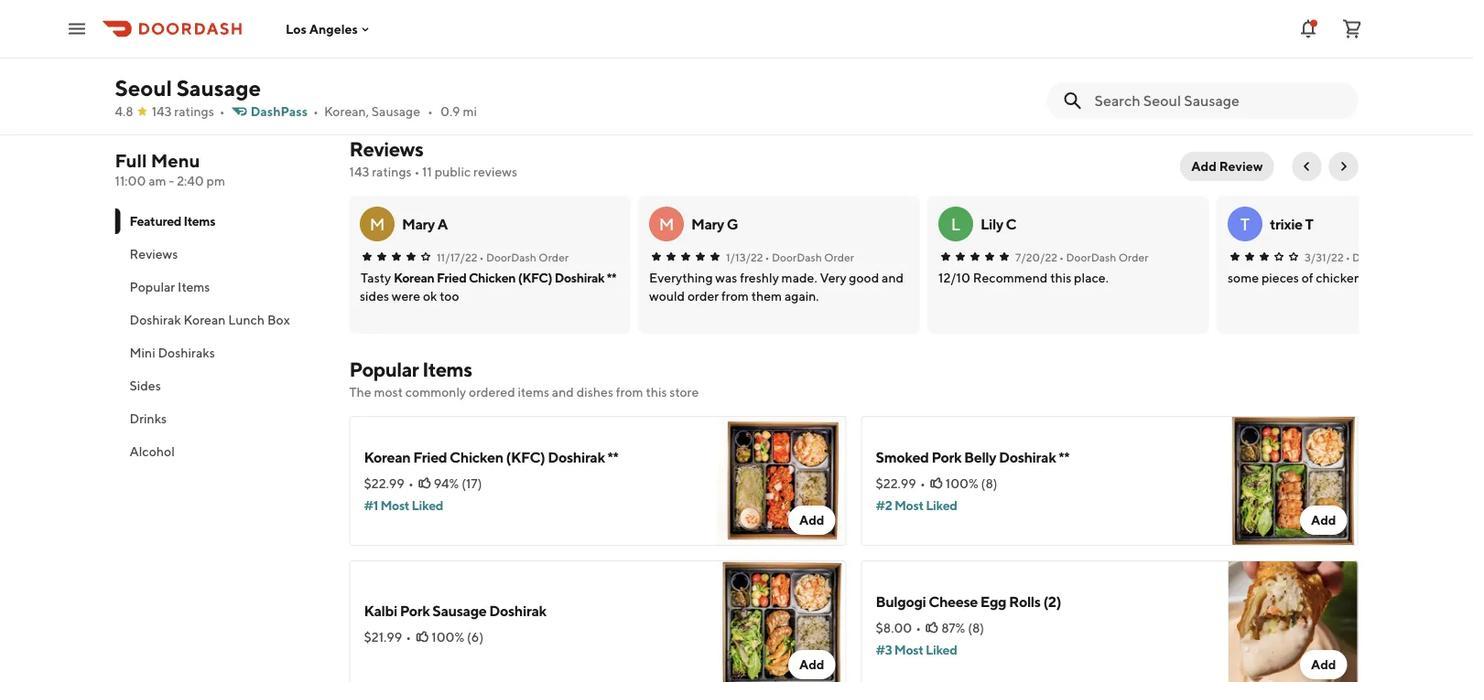 Task type: vqa. For each thing, say whether or not it's contained in the screenshot.
$38.99
no



Task type: locate. For each thing, give the bounding box(es) containing it.
bulgogi inside beef bulgogi doshirak
[[750, 45, 801, 63]]

1 horizontal spatial kalbi
[[459, 45, 493, 63]]

am
[[148, 173, 166, 189]]

fried up side
[[1200, 45, 1234, 63]]

m for mary g
[[659, 214, 675, 234]]

chicken
[[1378, 45, 1432, 63], [283, 65, 337, 83], [573, 65, 626, 83], [1151, 65, 1205, 83], [469, 271, 516, 286], [450, 449, 503, 466]]

mary for mary a
[[402, 216, 435, 233]]

fried
[[653, 45, 687, 63], [1054, 45, 1088, 63], [1200, 45, 1234, 63], [437, 271, 467, 286], [413, 449, 447, 466]]

mini for mini kalbi pork sausage doshirak
[[428, 45, 457, 63]]

0 horizontal spatial popular
[[130, 280, 175, 295]]

0 vertical spatial 100%
[[946, 477, 979, 492]]

featured items
[[130, 214, 215, 229]]

• doordash order right 7/20/22
[[1060, 251, 1149, 264]]

doordash up korean fried chicken (kfc) doshirak ** button
[[487, 251, 537, 264]]

egg
[[967, 45, 993, 63], [980, 594, 1006, 611]]

4 • doordash order from the left
[[1346, 251, 1435, 264]]

1 vertical spatial kalbi
[[364, 603, 397, 620]]

1 vertical spatial items
[[178, 280, 210, 295]]

bulgogi cheese egg rolls (2) image
[[1228, 561, 1358, 683]]

3 order from the left
[[1119, 251, 1149, 264]]

1 horizontal spatial ratings
[[372, 164, 412, 179]]

100% (6)
[[431, 630, 484, 645]]

korean
[[604, 45, 651, 63], [1151, 45, 1198, 63], [394, 271, 435, 286], [184, 313, 226, 328], [364, 449, 411, 466]]

add review
[[1191, 159, 1263, 174]]

liked
[[412, 499, 443, 514], [926, 499, 957, 514], [926, 643, 957, 658]]

korean fried chicken (kfc) doshirak ** image
[[716, 417, 846, 547]]

popular items
[[130, 280, 210, 295]]

items up reviews button
[[184, 214, 215, 229]]

2 mary from the left
[[692, 216, 725, 233]]

2 • doordash order from the left
[[765, 251, 855, 264]]

$22.99 for korean fried chicken (kfc) doshirak **
[[364, 477, 405, 492]]

doshirak inside "mini korean fried chicken doshirak"
[[629, 65, 686, 83]]

beef bulgogi doshirak button
[[714, 0, 858, 117]]

3 doordash from the left
[[1067, 251, 1117, 264]]

0 vertical spatial ratings
[[174, 104, 214, 119]]

cheese left the kimchi
[[915, 45, 964, 63]]

items for popular items the most commonly ordered items and dishes from this store
[[422, 358, 472, 382]]

2 vertical spatial pork
[[400, 603, 430, 620]]

2 spicy from the left
[[1340, 45, 1375, 63]]

$22.99 up the #1
[[364, 477, 405, 492]]

4 doordash from the left
[[1353, 251, 1403, 264]]

liked for fried
[[412, 499, 443, 514]]

2 $22.99 • from the left
[[876, 477, 925, 492]]

1 horizontal spatial popular
[[349, 358, 419, 382]]

ratings down reviews link
[[372, 164, 412, 179]]

add button
[[788, 506, 835, 536], [1300, 506, 1347, 536], [788, 651, 835, 680], [1300, 651, 1347, 680]]

doordash right 7/20/22
[[1067, 251, 1117, 264]]

0 vertical spatial korean fried chicken (kfc) doshirak **
[[394, 271, 617, 286]]

0 items, open order cart image
[[1341, 18, 1363, 40]]

(kfc)
[[518, 271, 553, 286], [506, 449, 545, 466]]

• doordash order for trixie t
[[1346, 251, 1435, 264]]

reviews down korean, sausage • 0.9 mi
[[349, 137, 423, 161]]

items
[[184, 214, 215, 229], [178, 280, 210, 295], [422, 358, 472, 382]]

1 horizontal spatial spicy
[[1340, 45, 1375, 63]]

cheese up 87%
[[929, 594, 978, 611]]

100% for belly
[[946, 477, 979, 492]]

$8.00
[[876, 621, 912, 636]]

0 horizontal spatial $22.99 •
[[364, 477, 414, 492]]

bulgogi
[[750, 45, 801, 63], [862, 45, 912, 63], [876, 594, 926, 611]]

rice
[[1091, 45, 1120, 63]]

mini for mini sweet & spicy chicken doshirak $13.99
[[283, 45, 312, 63]]

2 m from the left
[[659, 214, 675, 234]]

1 vertical spatial egg
[[980, 594, 1006, 611]]

4.8
[[115, 104, 133, 119]]

$22.99 inside kbbq spicy chicken $22.99
[[1296, 69, 1337, 84]]

1 vertical spatial rolls
[[1009, 594, 1041, 611]]

2 order from the left
[[825, 251, 855, 264]]

0 horizontal spatial $22.99
[[364, 477, 405, 492]]

popular down featured
[[130, 280, 175, 295]]

1 vertical spatial ratings
[[372, 164, 412, 179]]

143 down reviews link
[[349, 164, 369, 179]]

chicken inside kbbq spicy chicken $22.99
[[1378, 45, 1432, 63]]

1 horizontal spatial t
[[1306, 216, 1314, 233]]

mini down los
[[283, 45, 312, 63]]

mini up 0.9 in the left of the page
[[428, 45, 457, 63]]

fried down 11/17/22
[[437, 271, 467, 286]]

1 vertical spatial (8)
[[968, 621, 984, 636]]

• down seoul sausage
[[220, 104, 225, 119]]

mary left a at left
[[402, 216, 435, 233]]

doshirak korean lunch box button
[[115, 304, 327, 337]]

korean inside "mini korean fried chicken doshirak"
[[604, 45, 651, 63]]

t right the trixie
[[1306, 216, 1314, 233]]

2 horizontal spatial pork
[[931, 449, 962, 466]]

items inside button
[[178, 280, 210, 295]]

2 doordash from the left
[[772, 251, 822, 264]]

kalbi inside mini kalbi pork sausage doshirak
[[459, 45, 493, 63]]

1 $22.99 • from the left
[[364, 477, 414, 492]]

kalbi up $21.99
[[364, 603, 397, 620]]

t
[[1241, 214, 1250, 234], [1306, 216, 1314, 233]]

• doordash order up korean fried chicken (kfc) doshirak ** button
[[480, 251, 569, 264]]

1 vertical spatial reviews
[[130, 247, 178, 262]]

cheese
[[915, 45, 964, 63], [929, 594, 978, 611]]

• right 7/20/22
[[1060, 251, 1064, 264]]

0 horizontal spatial 143
[[152, 104, 172, 119]]

liked down 87%
[[926, 643, 957, 658]]

doshirak
[[340, 65, 397, 83], [485, 65, 542, 83], [629, 65, 686, 83], [717, 65, 774, 83], [555, 271, 605, 286], [130, 313, 181, 328], [548, 449, 605, 466], [999, 449, 1056, 466], [489, 603, 546, 620]]

**
[[607, 271, 617, 286], [607, 449, 618, 466], [1059, 449, 1069, 466]]

doordash for mary g
[[772, 251, 822, 264]]

0 horizontal spatial reviews
[[130, 247, 178, 262]]

egg up 87% (8)
[[980, 594, 1006, 611]]

pm
[[207, 173, 225, 189]]

items up doshirak korean lunch box on the top of page
[[178, 280, 210, 295]]

$22.99 • for korean
[[364, 477, 414, 492]]

mary g
[[692, 216, 739, 233]]

$22.99 down kbbq on the right top of page
[[1296, 69, 1337, 84]]

4 order from the left
[[1405, 251, 1435, 264]]

popular inside popular items the most commonly ordered items and dishes from this store
[[349, 358, 419, 382]]

Item Search search field
[[1095, 91, 1344, 111]]

mini korean fried chicken doshirak
[[573, 45, 687, 83]]

0 vertical spatial egg
[[967, 45, 993, 63]]

egg left the kimchi
[[967, 45, 993, 63]]

(8) for egg
[[968, 621, 984, 636]]

t left the trixie
[[1241, 214, 1250, 234]]

0 horizontal spatial (2)
[[896, 65, 914, 83]]

0 vertical spatial (kfc)
[[518, 271, 553, 286]]

lunch
[[228, 313, 265, 328]]

143 inside reviews 143 ratings • 11 public reviews
[[349, 164, 369, 179]]

$22.99 for smoked pork belly doshirak **
[[876, 477, 916, 492]]

egg inside "bulgogi cheese egg rolls (2)"
[[967, 45, 993, 63]]

1 horizontal spatial 100%
[[946, 477, 979, 492]]

most right the '#2'
[[894, 499, 923, 514]]

korean fried chicken (kfc) doshirak ** button
[[394, 269, 617, 287]]

items inside popular items the most commonly ordered items and dishes from this store
[[422, 358, 472, 382]]

mini
[[283, 45, 312, 63], [428, 45, 457, 63], [573, 45, 601, 63], [130, 346, 155, 361]]

0 vertical spatial (2)
[[896, 65, 914, 83]]

0 vertical spatial (8)
[[981, 477, 998, 492]]

1 horizontal spatial rolls
[[1009, 594, 1041, 611]]

100% down kalbi pork sausage doshirak
[[431, 630, 464, 645]]

mary left g
[[692, 216, 725, 233]]

doshirak inside button
[[130, 313, 181, 328]]

1 mary from the left
[[402, 216, 435, 233]]

add for doshirak
[[799, 513, 824, 528]]

m left mary a
[[370, 214, 385, 234]]

0 horizontal spatial mary
[[402, 216, 435, 233]]

items up commonly on the bottom of page
[[422, 358, 472, 382]]

• doordash order
[[480, 251, 569, 264], [765, 251, 855, 264], [1060, 251, 1149, 264], [1346, 251, 1435, 264]]

smoked pork belly doshirak ** image
[[1228, 417, 1358, 547]]

1 vertical spatial pork
[[931, 449, 962, 466]]

1 horizontal spatial 143
[[349, 164, 369, 179]]

fried left the rice
[[1054, 45, 1088, 63]]

most for smoked
[[894, 499, 923, 514]]

pork
[[495, 45, 525, 63], [931, 449, 962, 466], [400, 603, 430, 620]]

1 horizontal spatial m
[[659, 214, 675, 234]]

order
[[539, 251, 569, 264], [825, 251, 855, 264], [1119, 251, 1149, 264], [1405, 251, 1435, 264]]

m
[[370, 214, 385, 234], [659, 214, 675, 234]]

fried left beef
[[653, 45, 687, 63]]

0.9
[[440, 104, 460, 119]]

1 • doordash order from the left
[[480, 251, 569, 264]]

#3
[[876, 643, 892, 658]]

1 horizontal spatial $22.99 •
[[876, 477, 925, 492]]

2 horizontal spatial $22.99
[[1296, 69, 1337, 84]]

pork inside mini kalbi pork sausage doshirak
[[495, 45, 525, 63]]

(8) right 87%
[[968, 621, 984, 636]]

2 vertical spatial items
[[422, 358, 472, 382]]

$22.99 • for smoked
[[876, 477, 925, 492]]

korean fried chicken (kfc) doshirak ** up the '(17)'
[[364, 449, 618, 466]]

most down $8.00 •
[[894, 643, 923, 658]]

mini for mini korean fried chicken doshirak
[[573, 45, 601, 63]]

previous image
[[1300, 159, 1314, 174]]

0 horizontal spatial spicy
[[370, 45, 405, 63]]

spicy down 0 items, open order cart image
[[1340, 45, 1375, 63]]

liked for pork
[[926, 499, 957, 514]]

mini kalbi pork sausage doshirak
[[428, 45, 542, 83]]

0 vertical spatial rolls
[[862, 65, 894, 83]]

$22.99 •
[[364, 477, 414, 492], [876, 477, 925, 492]]

100% down "smoked pork belly doshirak **"
[[946, 477, 979, 492]]

$21.99
[[364, 630, 402, 645]]

0 horizontal spatial pork
[[400, 603, 430, 620]]

•
[[220, 104, 225, 119], [313, 104, 319, 119], [428, 104, 433, 119], [414, 164, 420, 179], [480, 251, 484, 264], [765, 251, 770, 264], [1060, 251, 1064, 264], [1346, 251, 1351, 264], [408, 477, 414, 492], [920, 477, 925, 492], [916, 621, 921, 636], [406, 630, 411, 645]]

1 doordash from the left
[[487, 251, 537, 264]]

• left 11
[[414, 164, 420, 179]]

1 order from the left
[[539, 251, 569, 264]]

doordash right 1/13/22
[[772, 251, 822, 264]]

143
[[152, 104, 172, 119], [349, 164, 369, 179]]

sweet
[[315, 45, 355, 63]]

bulgogi cheese egg rolls (2) inside bulgogi cheese egg rolls (2) button
[[862, 45, 993, 83]]

reviews
[[349, 137, 423, 161], [130, 247, 178, 262]]

1 vertical spatial popular
[[349, 358, 419, 382]]

kimchi
[[1007, 45, 1052, 63]]

korean fried chicken (kfc) doshirak ** down 11/17/22
[[394, 271, 617, 286]]

1 spicy from the left
[[370, 45, 405, 63]]

popular up most
[[349, 358, 419, 382]]

0 vertical spatial pork
[[495, 45, 525, 63]]

1 vertical spatial (2)
[[1043, 594, 1061, 611]]

alcohol button
[[115, 436, 327, 469]]

0 vertical spatial popular
[[130, 280, 175, 295]]

featured
[[130, 214, 181, 229]]

$22.99 • down smoked
[[876, 477, 925, 492]]

3 • doordash order from the left
[[1060, 251, 1149, 264]]

most right the #1
[[380, 499, 409, 514]]

0 vertical spatial items
[[184, 214, 215, 229]]

add
[[1191, 159, 1217, 174], [799, 513, 824, 528], [1311, 513, 1336, 528], [799, 658, 824, 673], [1311, 658, 1336, 673]]

0 vertical spatial kalbi
[[459, 45, 493, 63]]

spicy inside kbbq spicy chicken $22.99
[[1340, 45, 1375, 63]]

0 horizontal spatial 100%
[[431, 630, 464, 645]]

angeles
[[309, 21, 358, 36]]

popular items the most commonly ordered items and dishes from this store
[[349, 358, 699, 400]]

1 vertical spatial 100%
[[431, 630, 464, 645]]

add button for doshirak
[[788, 506, 835, 536]]

1 vertical spatial 143
[[349, 164, 369, 179]]

1 horizontal spatial mary
[[692, 216, 725, 233]]

$22.99 • up #1 most liked
[[364, 477, 414, 492]]

most for bulgogi
[[894, 643, 923, 658]]

liked down "100% (8)"
[[926, 499, 957, 514]]

• doordash order right 1/13/22
[[765, 251, 855, 264]]

bulgogi cheese egg rolls (2)
[[862, 45, 993, 83], [876, 594, 1061, 611]]

• doordash order for mary a
[[480, 251, 569, 264]]

c
[[1006, 216, 1017, 233]]

most for korean
[[380, 499, 409, 514]]

2:40
[[177, 173, 204, 189]]

mini right mini kalbi pork sausage doshirak button
[[573, 45, 601, 63]]

sides button
[[115, 370, 327, 403]]

0 vertical spatial bulgogi cheese egg rolls (2)
[[862, 45, 993, 83]]

11/17/22
[[437, 251, 478, 264]]

sausage up 0.9 in the left of the page
[[428, 65, 482, 83]]

100% for sausage
[[431, 630, 464, 645]]

reviews down featured
[[130, 247, 178, 262]]

$8.00 •
[[876, 621, 921, 636]]

spicy right &
[[370, 45, 405, 63]]

items for popular items
[[178, 280, 210, 295]]

143 down seoul
[[152, 104, 172, 119]]

store
[[670, 385, 699, 400]]

sausage up the 100% (6)
[[432, 603, 487, 620]]

public
[[435, 164, 471, 179]]

(8) down "belly"
[[981, 477, 998, 492]]

review
[[1219, 159, 1263, 174]]

liked down 94%
[[412, 499, 443, 514]]

• doordash order right "3/31/22"
[[1346, 251, 1435, 264]]

ratings
[[174, 104, 214, 119], [372, 164, 412, 179]]

reviews inside reviews 143 ratings • 11 public reviews
[[349, 137, 423, 161]]

most
[[374, 385, 403, 400]]

ratings down seoul sausage
[[174, 104, 214, 119]]

popular inside button
[[130, 280, 175, 295]]

m left mary g
[[659, 214, 675, 234]]

0 vertical spatial cheese
[[915, 45, 964, 63]]

mini inside mini kalbi pork sausage doshirak
[[428, 45, 457, 63]]

1 horizontal spatial pork
[[495, 45, 525, 63]]

full
[[115, 150, 147, 172]]

open menu image
[[66, 18, 88, 40]]

1 horizontal spatial reviews
[[349, 137, 423, 161]]

0 horizontal spatial m
[[370, 214, 385, 234]]

doordash right "3/31/22"
[[1353, 251, 1403, 264]]

fried up 94%
[[413, 449, 447, 466]]

a
[[438, 216, 448, 233]]

korean, sausage • 0.9 mi
[[324, 104, 477, 119]]

mini inside mini sweet & spicy chicken doshirak $13.99
[[283, 45, 312, 63]]

fried inside korean fried chicken (kfc) doshirak ** button
[[437, 271, 467, 286]]

#2 most liked
[[876, 499, 957, 514]]

mini inside "mini korean fried chicken doshirak"
[[573, 45, 601, 63]]

fried inside kimchi fried rice balls
[[1054, 45, 1088, 63]]

spicy
[[370, 45, 405, 63], [1340, 45, 1375, 63]]

kalbi up mi
[[459, 45, 493, 63]]

(8) for belly
[[981, 477, 998, 492]]

$22.99 up the '#2'
[[876, 477, 916, 492]]

• up #3 most liked
[[916, 621, 921, 636]]

0 horizontal spatial rolls
[[862, 65, 894, 83]]

order for g
[[825, 251, 855, 264]]

rolls
[[862, 65, 894, 83], [1009, 594, 1041, 611]]

$13.99
[[283, 89, 322, 104]]

spicy inside mini sweet & spicy chicken doshirak $13.99
[[370, 45, 405, 63]]

1 m from the left
[[370, 214, 385, 234]]

• up #1 most liked
[[408, 477, 414, 492]]

doshiraks
[[158, 346, 215, 361]]

0 vertical spatial reviews
[[349, 137, 423, 161]]

1 horizontal spatial $22.99
[[876, 477, 916, 492]]

reviews inside button
[[130, 247, 178, 262]]

mini up sides
[[130, 346, 155, 361]]

1 vertical spatial (kfc)
[[506, 449, 545, 466]]



Task type: describe. For each thing, give the bounding box(es) containing it.
doshirak korean lunch box
[[130, 313, 290, 328]]

los
[[286, 21, 307, 36]]

mini kalbi pork sausage doshirak button
[[424, 0, 569, 117]]

87% (8)
[[941, 621, 984, 636]]

mini sweet & spicy chicken doshirak $13.99
[[283, 45, 405, 104]]

mary a
[[402, 216, 448, 233]]

balls
[[1007, 65, 1037, 83]]

0 horizontal spatial ratings
[[174, 104, 214, 119]]

lily c
[[981, 216, 1017, 233]]

94% (17)
[[434, 477, 482, 492]]

order for t
[[1405, 251, 1435, 264]]

liked for cheese
[[926, 643, 957, 658]]

m for mary a
[[370, 214, 385, 234]]

0 vertical spatial 143
[[152, 104, 172, 119]]

11:00
[[115, 173, 146, 189]]

ordered
[[469, 385, 515, 400]]

(17)
[[462, 477, 482, 492]]

add button for (2)
[[1300, 651, 1347, 680]]

$21.99 •
[[364, 630, 411, 645]]

-
[[169, 173, 174, 189]]

pork for smoked pork belly doshirak **
[[931, 449, 962, 466]]

• up #2 most liked
[[920, 477, 925, 492]]

(kfc) inside button
[[518, 271, 553, 286]]

&
[[358, 45, 367, 63]]

reviews link
[[349, 137, 423, 161]]

kimchi fried rice balls
[[1007, 45, 1120, 83]]

from
[[616, 385, 643, 400]]

chicken inside "mini korean fried chicken doshirak"
[[573, 65, 626, 83]]

beef bulgogi doshirak
[[717, 45, 801, 83]]

** inside button
[[607, 271, 617, 286]]

• doordash order for mary g
[[765, 251, 855, 264]]

kimchi fried rice balls button
[[1003, 0, 1148, 117]]

popular for popular items the most commonly ordered items and dishes from this store
[[349, 358, 419, 382]]

dashpass
[[251, 104, 308, 119]]

order for c
[[1119, 251, 1149, 264]]

1 vertical spatial bulgogi cheese egg rolls (2)
[[876, 594, 1061, 611]]

doordash for lily c
[[1067, 251, 1117, 264]]

100% (8)
[[946, 477, 998, 492]]

1 vertical spatial korean fried chicken (kfc) doshirak **
[[364, 449, 618, 466]]

smoked
[[876, 449, 929, 466]]

sausage up 143 ratings •
[[176, 75, 261, 101]]

sausage up reviews link
[[372, 104, 420, 119]]

• left korean,
[[313, 104, 319, 119]]

seoul sausage
[[115, 75, 261, 101]]

doshirak inside beef bulgogi doshirak
[[717, 65, 774, 83]]

menu
[[151, 150, 200, 172]]

ratings inside reviews 143 ratings • 11 public reviews
[[372, 164, 412, 179]]

commonly
[[405, 385, 466, 400]]

3/31/22
[[1305, 251, 1344, 264]]

• right 1/13/22
[[765, 251, 770, 264]]

box
[[267, 313, 290, 328]]

side
[[1208, 65, 1236, 83]]

0 horizontal spatial kalbi
[[364, 603, 397, 620]]

doshirak inside mini kalbi pork sausage doshirak
[[485, 65, 542, 83]]

popular for popular items
[[130, 280, 175, 295]]

sausage inside mini kalbi pork sausage doshirak
[[428, 65, 482, 83]]

g
[[727, 216, 739, 233]]

doordash for trixie t
[[1353, 251, 1403, 264]]

add review button
[[1180, 152, 1274, 181]]

full menu 11:00 am - 2:40 pm
[[115, 150, 225, 189]]

order for a
[[539, 251, 569, 264]]

popular items button
[[115, 271, 327, 304]]

mini for mini doshiraks
[[130, 346, 155, 361]]

reviews for reviews
[[130, 247, 178, 262]]

kalbi pork sausage doshirak
[[364, 603, 546, 620]]

cheese inside button
[[915, 45, 964, 63]]

kalbi pork sausage doshirak image
[[716, 561, 846, 683]]

los angeles
[[286, 21, 358, 36]]

(6)
[[467, 630, 484, 645]]

trixie t
[[1270, 216, 1314, 233]]

1 horizontal spatial (2)
[[1043, 594, 1061, 611]]

143 ratings •
[[152, 104, 225, 119]]

1/13/22
[[726, 251, 764, 264]]

fried inside "mini korean fried chicken doshirak"
[[653, 45, 687, 63]]

1 vertical spatial cheese
[[929, 594, 978, 611]]

drinks button
[[115, 403, 327, 436]]

$9.00
[[1151, 89, 1188, 104]]

#2
[[876, 499, 892, 514]]

mini doshiraks
[[130, 346, 215, 361]]

korean inside korean fried chicken side $9.00
[[1151, 45, 1198, 63]]

pork for kalbi pork sausage doshirak
[[400, 603, 430, 620]]

items for featured items
[[184, 214, 215, 229]]

• left 0.9 in the left of the page
[[428, 104, 433, 119]]

trixie
[[1270, 216, 1303, 233]]

dashpass •
[[251, 104, 319, 119]]

korean fried chicken side $9.00
[[1151, 45, 1236, 104]]

bulgogi cheese egg rolls (2) button
[[858, 0, 1003, 117]]

reviews
[[473, 164, 517, 179]]

rolls inside "bulgogi cheese egg rolls (2)"
[[862, 65, 894, 83]]

alcohol
[[130, 444, 175, 460]]

87%
[[941, 621, 965, 636]]

korean inside button
[[184, 313, 226, 328]]

drinks
[[130, 412, 167, 427]]

chicken inside mini sweet & spicy chicken doshirak $13.99
[[283, 65, 337, 83]]

seoul
[[115, 75, 172, 101]]

• right $21.99
[[406, 630, 411, 645]]

reviews for reviews 143 ratings • 11 public reviews
[[349, 137, 423, 161]]

chicken inside korean fried chicken side $9.00
[[1151, 65, 1205, 83]]

mini korean fried chicken doshirak button
[[569, 0, 714, 117]]

l
[[951, 214, 961, 234]]

add button for **
[[1300, 506, 1347, 536]]

korean,
[[324, 104, 369, 119]]

fried inside korean fried chicken side $9.00
[[1200, 45, 1234, 63]]

belly
[[964, 449, 996, 466]]

and
[[552, 385, 574, 400]]

• right "3/31/22"
[[1346, 251, 1351, 264]]

add for **
[[1311, 513, 1336, 528]]

0 horizontal spatial t
[[1241, 214, 1250, 234]]

notification bell image
[[1297, 18, 1319, 40]]

kbbq spicy chicken $22.99
[[1296, 45, 1432, 84]]

items
[[518, 385, 549, 400]]

lily
[[981, 216, 1004, 233]]

mary for mary g
[[692, 216, 725, 233]]

reviews button
[[115, 238, 327, 271]]

this
[[646, 385, 667, 400]]

• inside reviews 143 ratings • 11 public reviews
[[414, 164, 420, 179]]

#3 most liked
[[876, 643, 957, 658]]

doordash for mary a
[[487, 251, 537, 264]]

sides
[[130, 379, 161, 394]]

mi
[[463, 104, 477, 119]]

(2) inside "bulgogi cheese egg rolls (2)"
[[896, 65, 914, 83]]

mini doshiraks button
[[115, 337, 327, 370]]

• doordash order for lily c
[[1060, 251, 1149, 264]]

• right 11/17/22
[[480, 251, 484, 264]]

doshirak inside mini sweet & spicy chicken doshirak $13.99
[[340, 65, 397, 83]]

next image
[[1336, 159, 1351, 174]]

add for (2)
[[1311, 658, 1336, 673]]

kbbq
[[1296, 45, 1338, 63]]



